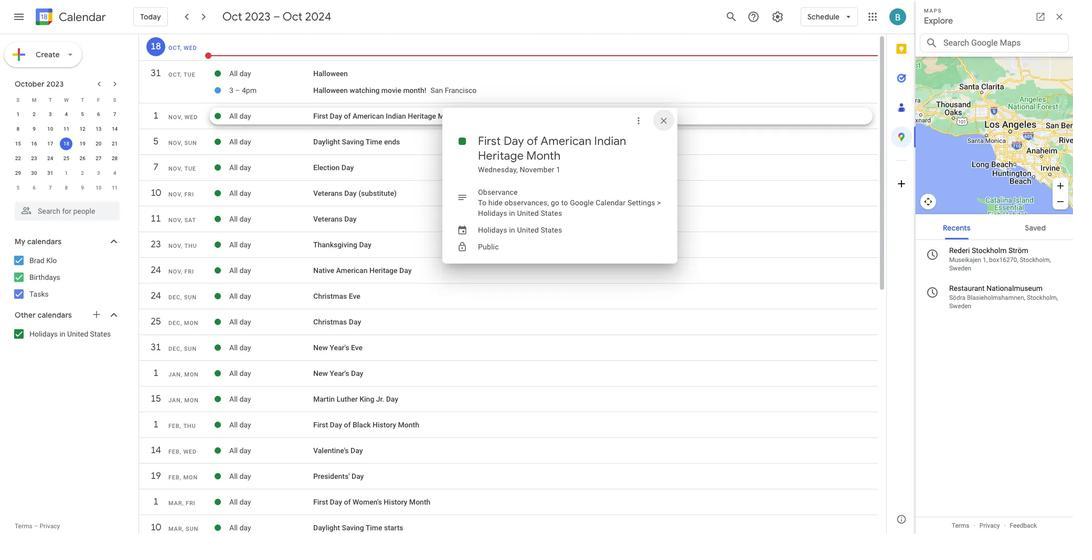 Task type: describe. For each thing, give the bounding box(es) containing it.
, for martin luther king jr. day
[[181, 397, 183, 404]]

24 inside 24 element
[[47, 155, 53, 161]]

add other calendars image
[[91, 309, 102, 320]]

terms link
[[15, 523, 32, 530]]

20
[[96, 141, 102, 147]]

nov for 10
[[169, 191, 181, 198]]

18 cell
[[58, 137, 74, 151]]

november 1 element
[[60, 167, 73, 180]]

feb for 14
[[169, 448, 180, 455]]

25 for the 25 link
[[150, 316, 161, 328]]

nov for 11
[[169, 217, 181, 224]]

1 vertical spatial 9
[[81, 185, 84, 191]]

christmas eve
[[314, 292, 361, 300]]

2024
[[305, 9, 332, 24]]

13
[[96, 126, 102, 132]]

november 5 element
[[12, 182, 24, 194]]

day for native american heritage day
[[240, 266, 251, 275]]

first day of american indian heritage month
[[314, 112, 459, 120]]

martin luther king jr. day button
[[314, 395, 399, 403]]

31 inside 31 element
[[47, 170, 53, 176]]

mar , sun
[[169, 526, 199, 532]]

native
[[314, 266, 335, 275]]

all day for first day of american indian heritage month
[[229, 112, 251, 120]]

schedule button
[[801, 4, 859, 29]]

23 element
[[28, 152, 40, 165]]

0 vertical spatial –
[[273, 9, 280, 24]]

veterans for 11
[[314, 215, 343, 223]]

all day for thanksgiving day
[[229, 241, 251, 249]]

first for first day of women's history month
[[314, 498, 328, 506]]

all day for christmas day
[[229, 318, 251, 326]]

day for new year's day
[[240, 369, 251, 378]]

1 down 15 link
[[153, 419, 158, 431]]

, for veterans day (substitute)
[[181, 191, 183, 198]]

wed for 14
[[183, 448, 197, 455]]

halloween button
[[314, 69, 348, 78]]

daylight saving time starts button
[[314, 524, 404, 532]]

luther
[[337, 395, 358, 403]]

mar , fri
[[169, 500, 196, 507]]

13 element
[[92, 123, 105, 135]]

f
[[97, 97, 100, 103]]

native american heritage day
[[314, 266, 412, 275]]

all for new year's day
[[229, 369, 238, 378]]

3 – 4pm cell
[[229, 82, 314, 99]]

all day cell for thanksgiving day
[[229, 236, 314, 253]]

feb , mon
[[169, 474, 198, 481]]

november 6 element
[[28, 182, 40, 194]]

valentine's
[[314, 446, 349, 455]]

, for daylight saving time ends
[[181, 140, 183, 147]]

0 vertical spatial 4
[[65, 111, 68, 117]]

united inside the observance to hide observances, go to google calendar settings > holidays in united states
[[517, 209, 539, 217]]

thanksgiving day
[[314, 241, 372, 249]]

1 vertical spatial 3
[[49, 111, 52, 117]]

oct , tue
[[169, 71, 196, 78]]

new year's eve button
[[314, 343, 363, 352]]

31 for halloween
[[150, 67, 161, 79]]

dec for 31
[[169, 346, 181, 352]]

first day of women's history month
[[314, 498, 431, 506]]

2 vertical spatial holidays
[[29, 330, 58, 338]]

1 up 5 link
[[153, 110, 158, 122]]

heritage for first day of american indian heritage month
[[408, 112, 436, 120]]

daylight saving time ends button
[[314, 138, 400, 146]]

sun for 5
[[185, 140, 197, 147]]

2023 for oct
[[245, 9, 271, 24]]

november 7 element
[[44, 182, 57, 194]]

calendar element
[[34, 6, 106, 29]]

day for thanksgiving day
[[240, 241, 251, 249]]

privacy link
[[40, 523, 60, 530]]

all day for first day of women's history month
[[229, 498, 251, 506]]

2 vertical spatial states
[[90, 330, 111, 338]]

first day of black history month
[[314, 421, 420, 429]]

7 row
[[139, 158, 879, 182]]

2 vertical spatial in
[[60, 330, 65, 338]]

grid containing 18
[[139, 34, 879, 534]]

schedule
[[808, 12, 840, 22]]

first day of american indian heritage month wednesday, november 1
[[478, 134, 627, 174]]

31 link for halloween
[[147, 64, 165, 83]]

all day for presidents' day
[[229, 472, 251, 480]]

month!
[[404, 86, 427, 95]]

nov for 5
[[169, 140, 181, 147]]

all day for valentine's day
[[229, 446, 251, 455]]

all day cell for first day of american indian heritage month
[[229, 108, 314, 124]]

– for 3 – 4pm
[[235, 86, 240, 95]]

veterans day (substitute) button
[[314, 189, 397, 197]]

1 down 19 link
[[153, 496, 158, 508]]

presidents'
[[314, 472, 350, 480]]

24 for christmas
[[150, 290, 161, 302]]

october 2023 grid
[[10, 92, 123, 195]]

side panel section
[[887, 34, 917, 534]]

1 horizontal spatial 8
[[65, 185, 68, 191]]

nov for 24
[[169, 268, 181, 275]]

12 element
[[76, 123, 89, 135]]

11 for november 11 element
[[112, 185, 118, 191]]

24 link for native
[[147, 261, 165, 280]]

all for veterans day (substitute)
[[229, 189, 238, 197]]

nov , sat
[[169, 217, 196, 224]]

october
[[15, 79, 45, 89]]

25 for 25 element on the left top
[[63, 155, 69, 161]]

12
[[80, 126, 86, 132]]

king
[[360, 395, 375, 403]]

21
[[112, 141, 118, 147]]

daylight saving time ends
[[314, 138, 400, 146]]

thanksgiving day button
[[314, 241, 372, 249]]

starts
[[384, 524, 404, 532]]

all for presidents' day
[[229, 472, 238, 480]]

w
[[64, 97, 69, 103]]

1 vertical spatial in
[[510, 226, 516, 234]]

, for native american heritage day
[[181, 268, 183, 275]]

feb for 1
[[169, 423, 180, 430]]

observances,
[[505, 199, 549, 207]]

(substitute)
[[359, 189, 397, 197]]

november 4 element
[[108, 167, 121, 180]]

0 vertical spatial 5
[[81, 111, 84, 117]]

1 horizontal spatial 2
[[81, 170, 84, 176]]

create button
[[4, 42, 82, 67]]

new year's day button
[[314, 369, 364, 378]]

create
[[36, 50, 60, 59]]

martin
[[314, 395, 335, 403]]

28 element
[[108, 152, 121, 165]]

1 horizontal spatial 4
[[113, 170, 116, 176]]

new for 31
[[314, 343, 328, 352]]

american for first day of american indian heritage month wednesday, november 1
[[541, 134, 592, 149]]

1 down 25 element on the left top
[[65, 170, 68, 176]]

row containing 5
[[10, 181, 123, 195]]

go
[[551, 199, 560, 207]]

, for first day of black history month
[[180, 423, 182, 430]]

0 horizontal spatial holidays in united states
[[29, 330, 111, 338]]

history for women's
[[384, 498, 408, 506]]

ends
[[384, 138, 400, 146]]

veterans day button
[[314, 215, 357, 223]]

0 vertical spatial calendar
[[59, 10, 106, 24]]

21 element
[[108, 138, 121, 150]]

day for election day
[[240, 163, 251, 172]]

2 vertical spatial heritage
[[370, 266, 398, 275]]

all for christmas day
[[229, 318, 238, 326]]

, for halloween
[[180, 71, 182, 78]]

feb for 19
[[169, 474, 180, 481]]

4 1 row from the top
[[139, 493, 879, 517]]

dec , mon
[[169, 320, 199, 327]]

november
[[520, 165, 555, 174]]

all for veterans day
[[229, 215, 238, 223]]

black
[[353, 421, 371, 429]]

14 link
[[147, 441, 165, 460]]

public
[[478, 243, 499, 251]]

1 vertical spatial 6
[[33, 185, 36, 191]]

states inside the observance to hide observances, go to google calendar settings > holidays in united states
[[541, 209, 563, 217]]

17
[[47, 141, 53, 147]]

26
[[80, 155, 86, 161]]

2 24 row from the top
[[139, 287, 879, 311]]

day for first day of american indian heritage month
[[240, 112, 251, 120]]

19 row
[[139, 467, 879, 491]]

24 for native
[[150, 264, 161, 276]]

other calendars
[[15, 310, 72, 320]]

sat
[[185, 217, 196, 224]]

, for new year's day
[[181, 371, 183, 378]]

my calendars button
[[2, 233, 130, 250]]

presidents' day
[[314, 472, 364, 480]]

american for first day of american indian heritage month
[[353, 112, 384, 120]]

5 row
[[139, 132, 879, 156]]

11 element
[[60, 123, 73, 135]]

14 row
[[139, 441, 879, 465]]

brad klo
[[29, 256, 57, 265]]

16
[[31, 141, 37, 147]]

indian for first day of american indian heritage month wednesday, november 1
[[595, 134, 627, 149]]

20 element
[[92, 138, 105, 150]]

row containing 1
[[10, 107, 123, 122]]

francisco
[[445, 86, 477, 95]]

all day cell for martin luther king jr. day
[[229, 391, 314, 408]]

30 element
[[28, 167, 40, 180]]

mon for 25
[[184, 320, 199, 327]]

other
[[15, 310, 36, 320]]

all day cell for christmas day
[[229, 314, 314, 330]]

today button
[[133, 4, 168, 29]]

1 up 15 link
[[153, 367, 158, 379]]

nov , fri for 24
[[169, 268, 194, 275]]

1 vertical spatial states
[[541, 226, 563, 234]]

christmas day button
[[314, 318, 361, 326]]

all day for martin luther king jr. day
[[229, 395, 251, 403]]

day for new year's eve
[[240, 343, 251, 352]]

day for christmas day
[[349, 318, 361, 326]]

4pm
[[242, 86, 257, 95]]

day for valentine's day
[[351, 446, 363, 455]]

observance to hide observances, go to google calendar settings > holidays in united states
[[478, 188, 663, 217]]

0 horizontal spatial 9
[[33, 126, 36, 132]]

all day cell for first day of black history month
[[229, 416, 314, 433]]

1 horizontal spatial 7
[[113, 111, 116, 117]]

christmas day
[[314, 318, 361, 326]]

15 element
[[12, 138, 24, 150]]

all for first day of american indian heritage month
[[229, 112, 238, 120]]

presidents' day button
[[314, 472, 364, 480]]

dec , sun for 24
[[169, 294, 197, 301]]

all for halloween
[[229, 69, 238, 78]]

feb , wed
[[169, 448, 197, 455]]

valentine's day
[[314, 446, 363, 455]]

support image
[[748, 11, 760, 23]]

day for halloween
[[240, 69, 251, 78]]

tab list inside the side panel section
[[887, 34, 917, 505]]

0 vertical spatial 2
[[33, 111, 36, 117]]

row containing s
[[10, 92, 123, 107]]

1 inside first day of american indian heritage month wednesday, november 1
[[557, 165, 561, 174]]

, for valentine's day
[[180, 448, 182, 455]]

thanksgiving
[[314, 241, 358, 249]]

24 element
[[44, 152, 57, 165]]

oct , wed
[[169, 45, 197, 51]]

nov for 23
[[169, 243, 181, 249]]

, inside 18 row group
[[180, 45, 182, 51]]

2 10 row from the top
[[139, 518, 879, 534]]

14 for the 14 element
[[112, 126, 118, 132]]

nov for 7
[[169, 165, 181, 172]]

27
[[96, 155, 102, 161]]

terms – privacy
[[15, 523, 60, 530]]

30
[[31, 170, 37, 176]]

31 link for new year's eve
[[147, 338, 165, 357]]

calendar inside the observance to hide observances, go to google calendar settings > holidays in united states
[[596, 199, 626, 207]]

26 element
[[76, 152, 89, 165]]

row containing 29
[[10, 166, 123, 181]]

wednesday,
[[478, 165, 518, 174]]

veterans day (substitute)
[[314, 189, 397, 197]]

7 for the november 7 element
[[49, 185, 52, 191]]

valentine's day button
[[314, 446, 363, 455]]

calendars for my calendars
[[27, 237, 62, 246]]

29
[[15, 170, 21, 176]]

2 vertical spatial united
[[67, 330, 88, 338]]



Task type: locate. For each thing, give the bounding box(es) containing it.
0 vertical spatial calendars
[[27, 237, 62, 246]]

heritage inside first day of american indian heritage month wednesday, november 1
[[478, 149, 524, 163]]

7 down 5 link
[[153, 161, 158, 173]]

0 vertical spatial tue
[[184, 71, 196, 78]]

0 horizontal spatial heritage
[[370, 266, 398, 275]]

2 vertical spatial 24
[[150, 290, 161, 302]]

13 all from the top
[[229, 395, 238, 403]]

all inside 15 row
[[229, 395, 238, 403]]

0 horizontal spatial t
[[49, 97, 52, 103]]

oct
[[223, 9, 242, 24], [283, 9, 303, 24], [169, 45, 180, 51], [169, 71, 180, 78]]

5 nov from the top
[[169, 217, 181, 224]]

holidays inside the observance to hide observances, go to google calendar settings > holidays in united states
[[478, 209, 508, 217]]

0 vertical spatial dec , sun
[[169, 294, 197, 301]]

0 vertical spatial feb
[[169, 423, 180, 430]]

4 1 link from the top
[[147, 493, 165, 511]]

2 row from the top
[[10, 107, 123, 122]]

time left the ends
[[366, 138, 383, 146]]

1 vertical spatial heritage
[[478, 149, 524, 163]]

3 – 4pm
[[229, 86, 257, 95]]

2 t from the left
[[81, 97, 84, 103]]

jan inside 1 row
[[169, 371, 181, 378]]

31 for new year's eve
[[150, 341, 161, 353]]

0 horizontal spatial indian
[[386, 112, 406, 120]]

0 vertical spatial 8
[[17, 126, 20, 132]]

1 vertical spatial 24 row
[[139, 287, 879, 311]]

heritage for first day of american indian heritage month wednesday, november 1
[[478, 149, 524, 163]]

0 vertical spatial daylight
[[314, 138, 340, 146]]

23 row
[[139, 235, 879, 259]]

11 inside row
[[150, 213, 161, 225]]

, inside 5 row
[[181, 140, 183, 147]]

3
[[229, 86, 234, 95], [49, 111, 52, 117], [97, 170, 100, 176]]

14 element
[[108, 123, 121, 135]]

31 link down the 25 link
[[147, 338, 165, 357]]

day inside 14 row
[[351, 446, 363, 455]]

all day inside 14 row
[[229, 446, 251, 455]]

month inside first day of american indian heritage month wednesday, november 1
[[527, 149, 561, 163]]

feb
[[169, 423, 180, 430], [169, 448, 180, 455], [169, 474, 180, 481]]

hide
[[489, 199, 503, 207]]

0 vertical spatial 3
[[229, 86, 234, 95]]

1 vertical spatial jan , mon
[[169, 397, 199, 404]]

0 vertical spatial 6
[[97, 111, 100, 117]]

7 for 7 link
[[153, 161, 158, 173]]

day inside 15 row
[[386, 395, 399, 403]]

1 new from the top
[[314, 343, 328, 352]]

nov inside 7 row
[[169, 165, 181, 172]]

6 down 30 element
[[33, 185, 36, 191]]

american up the november
[[541, 134, 592, 149]]

s left m
[[16, 97, 20, 103]]

eve down native american heritage day
[[349, 292, 361, 300]]

0 vertical spatial 25
[[63, 155, 69, 161]]

daylight for 10
[[314, 524, 340, 532]]

dec , sun down dec , mon
[[169, 346, 197, 352]]

heritage down thanksgiving day
[[370, 266, 398, 275]]

0 vertical spatial 24
[[47, 155, 53, 161]]

all day
[[229, 69, 251, 78], [229, 112, 251, 120], [229, 138, 251, 146], [229, 163, 251, 172], [229, 189, 251, 197], [229, 215, 251, 223], [229, 241, 251, 249], [229, 266, 251, 275], [229, 292, 251, 300], [229, 318, 251, 326], [229, 343, 251, 352], [229, 369, 251, 378], [229, 395, 251, 403], [229, 421, 251, 429], [229, 446, 251, 455], [229, 472, 251, 480], [229, 498, 251, 506], [229, 524, 251, 532]]

mon down dec , mon
[[184, 371, 199, 378]]

1 horizontal spatial 19
[[150, 470, 161, 482]]

mar for 1
[[169, 500, 182, 507]]

, for veterans day
[[181, 217, 183, 224]]

14 all day cell from the top
[[229, 416, 314, 433]]

1 link up 15 link
[[147, 364, 165, 383]]

18 row group
[[139, 37, 879, 61]]

31 row group
[[139, 64, 879, 103]]

7 down 31 element
[[49, 185, 52, 191]]

1 vertical spatial 31 link
[[147, 338, 165, 357]]

native american heritage day button
[[314, 266, 412, 275]]

2 halloween from the top
[[314, 86, 348, 95]]

16 all from the top
[[229, 472, 238, 480]]

2 down m
[[33, 111, 36, 117]]

1 horizontal spatial indian
[[595, 134, 627, 149]]

oct inside 31 row group
[[169, 71, 180, 78]]

sun down dec , mon
[[184, 346, 197, 352]]

1 row
[[139, 107, 879, 131], [139, 364, 879, 388], [139, 415, 879, 440], [139, 493, 879, 517]]

all day inside 19 "row"
[[229, 472, 251, 480]]

7 up the 14 element
[[113, 111, 116, 117]]

women's
[[353, 498, 382, 506]]

1 dec , sun from the top
[[169, 294, 197, 301]]

wed up nov , sun
[[185, 114, 198, 121]]

cell
[[314, 82, 873, 99]]

nov , fri for 10
[[169, 191, 194, 198]]

1 vertical spatial eve
[[351, 343, 363, 352]]

thu up feb , wed
[[183, 423, 196, 430]]

of for first day of black history month
[[344, 421, 351, 429]]

dec , sun
[[169, 294, 197, 301], [169, 346, 197, 352]]

nov inside 23 row
[[169, 243, 181, 249]]

0 vertical spatial american
[[353, 112, 384, 120]]

all day for native american heritage day
[[229, 266, 251, 275]]

saving up election day
[[342, 138, 364, 146]]

2 jan from the top
[[169, 397, 181, 404]]

christmas eve button
[[314, 292, 361, 300]]

nov inside 24 row
[[169, 268, 181, 275]]

tue inside 7 row
[[185, 165, 196, 172]]

2 vertical spatial 11
[[150, 213, 161, 225]]

1 vertical spatial veterans
[[314, 215, 343, 223]]

settings menu image
[[772, 11, 784, 23]]

1 dec from the top
[[169, 294, 181, 301]]

november 8 element
[[60, 182, 73, 194]]

1 24 row from the top
[[139, 261, 879, 285]]

25 down 18, today element
[[63, 155, 69, 161]]

0 vertical spatial 10 row
[[139, 184, 879, 208]]

all day cell inside 14 row
[[229, 442, 314, 459]]

1 horizontal spatial 15
[[150, 393, 161, 405]]

2 s from the left
[[113, 97, 116, 103]]

1 vertical spatial 24
[[150, 264, 161, 276]]

nov , sun
[[169, 140, 197, 147]]

november 11 element
[[108, 182, 121, 194]]

united up 23 row
[[517, 226, 539, 234]]

1 vertical spatial 14
[[150, 444, 161, 456]]

thu
[[185, 243, 197, 249], [183, 423, 196, 430]]

18
[[150, 40, 161, 53], [63, 141, 69, 147]]

new year's eve
[[314, 343, 363, 352]]

9 up 16
[[33, 126, 36, 132]]

all day inside 31 row group
[[229, 69, 251, 78]]

3 row from the top
[[10, 122, 123, 137]]

18 all day from the top
[[229, 524, 251, 532]]

23 link
[[147, 235, 165, 254]]

row containing 8
[[10, 122, 123, 137]]

1 horizontal spatial heritage
[[408, 112, 436, 120]]

5 up 7 link
[[153, 135, 158, 148]]

my calendars
[[15, 237, 62, 246]]

sun down mar , fri at bottom
[[186, 526, 199, 532]]

14
[[112, 126, 118, 132], [150, 444, 161, 456]]

9 all from the top
[[229, 292, 238, 300]]

american down the thanksgiving day button
[[336, 266, 368, 275]]

november 3 element
[[92, 167, 105, 180]]

, for christmas eve
[[181, 294, 182, 301]]

holidays in united states down other calendars dropdown button
[[29, 330, 111, 338]]

19 down 14 link
[[150, 470, 161, 482]]

day inside 19 "row"
[[352, 472, 364, 480]]

3 all from the top
[[229, 138, 238, 146]]

7 inside row
[[153, 161, 158, 173]]

0 vertical spatial heritage
[[408, 112, 436, 120]]

holidays down hide
[[478, 209, 508, 217]]

2
[[33, 111, 36, 117], [81, 170, 84, 176]]

10 for veterans 10 link
[[150, 187, 161, 199]]

2 dec from the top
[[169, 320, 181, 327]]

of for first day of american indian heritage month
[[344, 112, 351, 120]]

24 down 17 element
[[47, 155, 53, 161]]

19 element
[[76, 138, 89, 150]]

1 all from the top
[[229, 69, 238, 78]]

all for daylight saving time starts
[[229, 524, 238, 532]]

– left 2024
[[273, 9, 280, 24]]

25 link
[[147, 312, 165, 331]]

24 row down 23 row
[[139, 261, 879, 285]]

18 link
[[147, 37, 165, 56]]

fri for 24
[[185, 268, 194, 275]]

1 vertical spatial 2
[[81, 170, 84, 176]]

3 dec from the top
[[169, 346, 181, 352]]

2 vertical spatial 5
[[17, 185, 20, 191]]

7 day from the top
[[240, 241, 251, 249]]

25
[[63, 155, 69, 161], [150, 316, 161, 328]]

0 vertical spatial wed
[[184, 45, 197, 51]]

2 vertical spatial wed
[[183, 448, 197, 455]]

0 horizontal spatial 23
[[31, 155, 37, 161]]

m
[[32, 97, 36, 103]]

1 1 link from the top
[[147, 107, 165, 126]]

15 inside "october 2023" grid
[[15, 141, 21, 147]]

heritage up wednesday,
[[478, 149, 524, 163]]

october 2023
[[15, 79, 64, 89]]

day for daylight saving time starts
[[240, 524, 251, 532]]

1 vertical spatial history
[[384, 498, 408, 506]]

0 vertical spatial indian
[[386, 112, 406, 120]]

8 down november 1 element on the top
[[65, 185, 68, 191]]

24 link for christmas
[[147, 287, 165, 306]]

2 new from the top
[[314, 369, 328, 378]]

daylight inside 10 "row"
[[314, 524, 340, 532]]

10 link for veterans
[[147, 184, 165, 203]]

first down martin
[[314, 421, 328, 429]]

15 link
[[147, 390, 165, 409]]

all day cell inside 15 row
[[229, 391, 314, 408]]

18 inside row group
[[150, 40, 161, 53]]

6
[[97, 111, 100, 117], [33, 185, 36, 191]]

wed for 1
[[185, 114, 198, 121]]

day inside 5 row
[[240, 138, 251, 146]]

all day inside 5 row
[[229, 138, 251, 146]]

all day inside 11 row
[[229, 215, 251, 223]]

nov , thu
[[169, 243, 197, 249]]

mar inside 10 "row"
[[169, 526, 182, 532]]

16 all day from the top
[[229, 472, 251, 480]]

november 2 element
[[76, 167, 89, 180]]

0 horizontal spatial 25
[[63, 155, 69, 161]]

1 vertical spatial 23
[[150, 238, 161, 250]]

1 row down 19 "row"
[[139, 493, 879, 517]]

13 day from the top
[[240, 395, 251, 403]]

year's inside 1 row
[[330, 369, 349, 378]]

all for daylight saving time ends
[[229, 138, 238, 146]]

first for first day of american indian heritage month wednesday, november 1
[[478, 134, 501, 149]]

all day cell for new year's eve
[[229, 339, 314, 356]]

9 all day cell from the top
[[229, 288, 314, 305]]

day for presidents' day
[[352, 472, 364, 480]]

san
[[431, 86, 443, 95]]

feb inside 19 "row"
[[169, 474, 180, 481]]

mar inside 1 row
[[169, 500, 182, 507]]

19 inside "row"
[[150, 470, 161, 482]]

all day for daylight saving time ends
[[229, 138, 251, 146]]

17 day from the top
[[240, 498, 251, 506]]

oct for oct , wed
[[169, 45, 180, 51]]

18 all from the top
[[229, 524, 238, 532]]

united down observances,
[[517, 209, 539, 217]]

first day of american indian heritage month heading
[[478, 134, 627, 163]]

jan for 15
[[169, 397, 181, 404]]

1 link for first day of women's history month
[[147, 493, 165, 511]]

1 vertical spatial mar
[[169, 526, 182, 532]]

of
[[344, 112, 351, 120], [527, 134, 539, 149], [344, 421, 351, 429], [344, 498, 351, 506]]

1 vertical spatial 19
[[150, 470, 161, 482]]

1 s from the left
[[16, 97, 20, 103]]

25 element
[[60, 152, 73, 165]]

2 1 link from the top
[[147, 364, 165, 383]]

16 all day cell from the top
[[229, 468, 314, 485]]

dec for 24
[[169, 294, 181, 301]]

1 t from the left
[[49, 97, 52, 103]]

all day inside 25 row
[[229, 318, 251, 326]]

1 31 row from the top
[[139, 64, 879, 88]]

2023
[[245, 9, 271, 24], [46, 79, 64, 89]]

3 inside cell
[[229, 86, 234, 95]]

2 nov from the top
[[169, 140, 181, 147]]

tue for 7
[[185, 165, 196, 172]]

10 all from the top
[[229, 318, 238, 326]]

mon inside 19 "row"
[[183, 474, 198, 481]]

day
[[240, 69, 251, 78], [240, 112, 251, 120], [240, 138, 251, 146], [240, 163, 251, 172], [240, 189, 251, 197], [240, 215, 251, 223], [240, 241, 251, 249], [240, 266, 251, 275], [240, 292, 251, 300], [240, 318, 251, 326], [240, 343, 251, 352], [240, 369, 251, 378], [240, 395, 251, 403], [240, 421, 251, 429], [240, 446, 251, 455], [240, 472, 251, 480], [240, 498, 251, 506], [240, 524, 251, 532]]

29 element
[[12, 167, 24, 180]]

2 1 row from the top
[[139, 364, 879, 388]]

2 feb from the top
[[169, 448, 180, 455]]

first day of american indian heritage month button
[[314, 112, 459, 120]]

4 down 28 element
[[113, 170, 116, 176]]

9 all day from the top
[[229, 292, 251, 300]]

3 feb from the top
[[169, 474, 180, 481]]

all inside 19 "row"
[[229, 472, 238, 480]]

first down presidents'
[[314, 498, 328, 506]]

4 day from the top
[[240, 163, 251, 172]]

4 row from the top
[[10, 137, 123, 151]]

veterans down election
[[314, 189, 343, 197]]

2 christmas from the top
[[314, 318, 347, 326]]

0 vertical spatial 2023
[[245, 9, 271, 24]]

nov right '23' 'link' at the left of the page
[[169, 243, 181, 249]]

, inside 19 "row"
[[180, 474, 182, 481]]

all day for veterans day (substitute)
[[229, 189, 251, 197]]

fri
[[185, 191, 194, 198], [185, 268, 194, 275], [186, 500, 196, 507]]

6 row from the top
[[10, 166, 123, 181]]

14 up 19 link
[[150, 444, 161, 456]]

in inside the observance to hide observances, go to google calendar settings > holidays in united states
[[510, 209, 516, 217]]

new inside 1 row
[[314, 369, 328, 378]]

27 element
[[92, 152, 105, 165]]

15 day from the top
[[240, 446, 251, 455]]

jan , mon
[[169, 371, 199, 378], [169, 397, 199, 404]]

eve
[[349, 292, 361, 300], [351, 343, 363, 352]]

0 horizontal spatial 3
[[49, 111, 52, 117]]

24 link up the 25 link
[[147, 287, 165, 306]]

veterans up thanksgiving
[[314, 215, 343, 223]]

18 inside cell
[[63, 141, 69, 147]]

– inside cell
[[235, 86, 240, 95]]

my calendars list
[[2, 252, 130, 302]]

wed
[[184, 45, 197, 51], [185, 114, 198, 121], [183, 448, 197, 455]]

19 down 12 element
[[80, 141, 86, 147]]

all for first day of black history month
[[229, 421, 238, 429]]

0 horizontal spatial 7
[[49, 185, 52, 191]]

calendars inside the "my calendars" dropdown button
[[27, 237, 62, 246]]

heritage
[[408, 112, 436, 120], [478, 149, 524, 163], [370, 266, 398, 275]]

2 down 26 element
[[81, 170, 84, 176]]

day for first day of women's history month
[[330, 498, 342, 506]]

6 all day cell from the top
[[229, 211, 314, 227]]

mon right the 25 link
[[184, 320, 199, 327]]

1 vertical spatial united
[[517, 226, 539, 234]]

sun inside 5 row
[[185, 140, 197, 147]]

5 for november 5 element
[[17, 185, 20, 191]]

17 all from the top
[[229, 498, 238, 506]]

day for valentine's day
[[240, 446, 251, 455]]

all day for new year's eve
[[229, 343, 251, 352]]

1 24 link from the top
[[147, 261, 165, 280]]

1 time from the top
[[366, 138, 383, 146]]

10 element
[[44, 123, 57, 135]]

dec for 25
[[169, 320, 181, 327]]

thu for 23
[[185, 243, 197, 249]]

all inside 25 row
[[229, 318, 238, 326]]

indian
[[386, 112, 406, 120], [595, 134, 627, 149]]

calendars up the "brad klo"
[[27, 237, 62, 246]]

28
[[112, 155, 118, 161]]

of left women's
[[344, 498, 351, 506]]

5
[[81, 111, 84, 117], [153, 135, 158, 148], [17, 185, 20, 191]]

nov inside 5 row
[[169, 140, 181, 147]]

tue down nov , sun
[[185, 165, 196, 172]]

daylight down presidents'
[[314, 524, 340, 532]]

1 horizontal spatial calendar
[[596, 199, 626, 207]]

all for christmas eve
[[229, 292, 238, 300]]

row group
[[10, 107, 123, 195]]

1 year's from the top
[[330, 343, 349, 352]]

1 link down 19 link
[[147, 493, 165, 511]]

1 vertical spatial 2023
[[46, 79, 64, 89]]

31 inside 31 row group
[[150, 67, 161, 79]]

10 row
[[139, 184, 879, 208], [139, 518, 879, 534]]

christmas inside 25 row
[[314, 318, 347, 326]]

0 horizontal spatial 2
[[33, 111, 36, 117]]

31 down 18 link
[[150, 67, 161, 79]]

1 10 row from the top
[[139, 184, 879, 208]]

3 1 row from the top
[[139, 415, 879, 440]]

wed inside 18 row group
[[184, 45, 197, 51]]

3 nov from the top
[[169, 165, 181, 172]]

10 link up "11" link
[[147, 184, 165, 203]]

15 up 22
[[15, 141, 21, 147]]

row up november 1 element on the top
[[10, 151, 123, 166]]

american
[[353, 112, 384, 120], [541, 134, 592, 149], [336, 266, 368, 275]]

first for first day of black history month
[[314, 421, 328, 429]]

0 horizontal spatial 11
[[63, 126, 69, 132]]

23 for the 23 element
[[31, 155, 37, 161]]

wed up the feb , mon
[[183, 448, 197, 455]]

11 up 18, today element
[[63, 126, 69, 132]]

1 1 row from the top
[[139, 107, 879, 131]]

new up martin
[[314, 369, 328, 378]]

24 row
[[139, 261, 879, 285], [139, 287, 879, 311]]

31 link inside row group
[[147, 64, 165, 83]]

None search field
[[0, 197, 130, 221]]

nov , fri
[[169, 191, 194, 198], [169, 268, 194, 275]]

fri up sat
[[185, 191, 194, 198]]

1 vertical spatial jan
[[169, 397, 181, 404]]

7 link
[[147, 158, 165, 177]]

31 down the 25 link
[[150, 341, 161, 353]]

, for daylight saving time starts
[[182, 526, 184, 532]]

12 all from the top
[[229, 369, 238, 378]]

of for first day of american indian heritage month wednesday, november 1
[[527, 134, 539, 149]]

day inside 25 row
[[349, 318, 361, 326]]

time left starts
[[366, 524, 383, 532]]

year's for 31
[[330, 343, 349, 352]]

history
[[373, 421, 396, 429], [384, 498, 408, 506]]

7 all from the top
[[229, 241, 238, 249]]

10 row down 19 "row"
[[139, 518, 879, 534]]

mar down mar , fri at bottom
[[169, 526, 182, 532]]

to
[[478, 199, 487, 207]]

0 vertical spatial history
[[373, 421, 396, 429]]

mon up 'feb , thu'
[[184, 397, 199, 404]]

6 all from the top
[[229, 215, 238, 223]]

mon inside 1 row
[[184, 371, 199, 378]]

–
[[273, 9, 280, 24], [235, 86, 240, 95], [34, 523, 38, 530]]

, for first day of american indian heritage month
[[181, 114, 183, 121]]

day inside 14 row
[[240, 446, 251, 455]]

0 vertical spatial dec
[[169, 294, 181, 301]]

1 vertical spatial indian
[[595, 134, 627, 149]]

18 left oct , wed
[[150, 40, 161, 53]]

0 vertical spatial 18
[[150, 40, 161, 53]]

23 down 16 element
[[31, 155, 37, 161]]

1 row from the top
[[10, 92, 123, 107]]

22 element
[[12, 152, 24, 165]]

wed inside 14 row
[[183, 448, 197, 455]]

, for presidents' day
[[180, 474, 182, 481]]

25 row
[[139, 312, 879, 337]]

all inside 7 row
[[229, 163, 238, 172]]

all day inside 15 row
[[229, 395, 251, 403]]

23 down "11" link
[[150, 238, 161, 250]]

0 vertical spatial 24 row
[[139, 261, 879, 285]]

oct inside 18 row group
[[169, 45, 180, 51]]

halloween watching movie month! button
[[314, 86, 427, 95]]

mar
[[169, 500, 182, 507], [169, 526, 182, 532]]

24 up the 25 link
[[150, 290, 161, 302]]

new year's day
[[314, 369, 364, 378]]

, inside 25 row
[[181, 320, 182, 327]]

2 vertical spatial –
[[34, 523, 38, 530]]

0 vertical spatial 31 row
[[139, 64, 879, 88]]

all inside 23 row
[[229, 241, 238, 249]]

tue inside 31 row group
[[184, 71, 196, 78]]

terms
[[15, 523, 32, 530]]

calendars inside other calendars dropdown button
[[38, 310, 72, 320]]

8 all day from the top
[[229, 266, 251, 275]]

november 10 element
[[92, 182, 105, 194]]

nov , fri up nov , sat in the top of the page
[[169, 191, 194, 198]]

saving for 10
[[342, 524, 364, 532]]

13 all day from the top
[[229, 395, 251, 403]]

11
[[63, 126, 69, 132], [112, 185, 118, 191], [150, 213, 161, 225]]

day for first day of black history month
[[240, 421, 251, 429]]

10 day from the top
[[240, 318, 251, 326]]

my
[[15, 237, 25, 246]]

month
[[438, 112, 459, 120], [527, 149, 561, 163], [398, 421, 420, 429], [410, 498, 431, 506]]

23
[[31, 155, 37, 161], [150, 238, 161, 250]]

, inside 23 row
[[181, 243, 183, 249]]

0 vertical spatial 31 link
[[147, 64, 165, 83]]

thu inside 23 row
[[185, 243, 197, 249]]

Search for people text field
[[21, 202, 113, 221]]

jan , mon for 1
[[169, 371, 199, 378]]

1 feb from the top
[[169, 423, 180, 430]]

12 day from the top
[[240, 369, 251, 378]]

0 vertical spatial states
[[541, 209, 563, 217]]

12 all day cell from the top
[[229, 365, 314, 382]]

6 day from the top
[[240, 215, 251, 223]]

row up 11 element
[[10, 92, 123, 107]]

daylight inside 5 row
[[314, 138, 340, 146]]

halloween watching movie month! san francisco
[[314, 86, 477, 95]]

row up 18, today element
[[10, 122, 123, 137]]

day inside 7 row
[[342, 163, 354, 172]]

daylight saving time starts
[[314, 524, 404, 532]]

all inside 14 row
[[229, 446, 238, 455]]

tab list
[[887, 34, 917, 505]]

mon for 19
[[183, 474, 198, 481]]

jan , mon inside 15 row
[[169, 397, 199, 404]]

first
[[314, 112, 328, 120], [478, 134, 501, 149], [314, 421, 328, 429], [314, 498, 328, 506]]

all day inside 23 row
[[229, 241, 251, 249]]

0 vertical spatial 9
[[33, 126, 36, 132]]

18 for 18 link
[[150, 40, 161, 53]]

2 24 link from the top
[[147, 287, 165, 306]]

1 vertical spatial christmas
[[314, 318, 347, 326]]

calendars
[[27, 237, 62, 246], [38, 310, 72, 320]]

jan inside 15 row
[[169, 397, 181, 404]]

10 all day cell from the top
[[229, 314, 314, 330]]

nov left sat
[[169, 217, 181, 224]]

fri inside 1 row
[[186, 500, 196, 507]]

saving
[[342, 138, 364, 146], [342, 524, 364, 532]]

jan , mon down dec , mon
[[169, 371, 199, 378]]

veterans
[[314, 189, 343, 197], [314, 215, 343, 223]]

nov inside 1 row
[[169, 114, 181, 121]]

0 vertical spatial jan , mon
[[169, 371, 199, 378]]

25 inside row
[[63, 155, 69, 161]]

5 all day cell from the top
[[229, 185, 314, 202]]

row group containing 1
[[10, 107, 123, 195]]

23 inside 'link'
[[150, 238, 161, 250]]

16 element
[[28, 138, 40, 150]]

14 all day from the top
[[229, 421, 251, 429]]

11 all from the top
[[229, 343, 238, 352]]

cell containing halloween watching movie month!
[[314, 82, 873, 99]]

2 vertical spatial american
[[336, 266, 368, 275]]

indian inside first day of american indian heritage month wednesday, november 1
[[595, 134, 627, 149]]

1 horizontal spatial holidays in united states
[[478, 226, 563, 234]]

calendar
[[59, 10, 106, 24], [596, 199, 626, 207]]

day inside 23 row
[[359, 241, 372, 249]]

halloween for halloween
[[314, 69, 348, 78]]

of for first day of women's history month
[[344, 498, 351, 506]]

2 horizontal spatial 3
[[229, 86, 234, 95]]

row up 25 element on the left top
[[10, 137, 123, 151]]

4 nov from the top
[[169, 191, 181, 198]]

19 for 19 element
[[80, 141, 86, 147]]

3 all day from the top
[[229, 138, 251, 146]]

, inside 15 row
[[181, 397, 183, 404]]

1 vertical spatial 5
[[153, 135, 158, 148]]

row containing 22
[[10, 151, 123, 166]]

1 up "15" element
[[17, 111, 20, 117]]

0 vertical spatial 11
[[63, 126, 69, 132]]

19 link
[[147, 467, 165, 486]]

of inside first day of american indian heritage month wednesday, november 1
[[527, 134, 539, 149]]

2 vertical spatial dec
[[169, 346, 181, 352]]

day inside 11 row
[[345, 215, 357, 223]]

1 link up 5 link
[[147, 107, 165, 126]]

4 down w
[[65, 111, 68, 117]]

– for terms – privacy
[[34, 523, 38, 530]]

in down other calendars dropdown button
[[60, 330, 65, 338]]

15 all from the top
[[229, 446, 238, 455]]

15 row
[[139, 390, 879, 414]]

7 nov from the top
[[169, 268, 181, 275]]

0 horizontal spatial 2023
[[46, 79, 64, 89]]

9 day from the top
[[240, 292, 251, 300]]

31 element
[[44, 167, 57, 180]]

wed inside 1 row
[[185, 114, 198, 121]]

all for valentine's day
[[229, 446, 238, 455]]

18 all day cell from the top
[[229, 519, 314, 534]]

0 horizontal spatial 6
[[33, 185, 36, 191]]

13 all day cell from the top
[[229, 391, 314, 408]]

first day of black history month button
[[314, 421, 420, 429]]

other calendars button
[[2, 307, 130, 323]]

heritage inside 1 row
[[408, 112, 436, 120]]

mon for 15
[[184, 397, 199, 404]]

7 all day cell from the top
[[229, 236, 314, 253]]

dec , sun up dec , mon
[[169, 294, 197, 301]]

4 all day cell from the top
[[229, 159, 314, 176]]

6 nov from the top
[[169, 243, 181, 249]]

settings
[[628, 199, 656, 207]]

all day cell for presidents' day
[[229, 468, 314, 485]]

8 all from the top
[[229, 266, 238, 275]]

17 element
[[44, 138, 57, 150]]

1 mar from the top
[[169, 500, 182, 507]]

11 day from the top
[[240, 343, 251, 352]]

22
[[15, 155, 21, 161]]

31 row down 25 row
[[139, 338, 879, 362]]

calendar heading
[[57, 10, 106, 24]]

0 vertical spatial saving
[[342, 138, 364, 146]]

google
[[570, 199, 594, 207]]

day inside first day of american indian heritage month wednesday, november 1
[[504, 134, 524, 149]]

all day cell inside 23 row
[[229, 236, 314, 253]]

19 inside "october 2023" grid
[[80, 141, 86, 147]]

2 10 link from the top
[[147, 518, 165, 534]]

0 horizontal spatial 15
[[15, 141, 21, 147]]

all day for election day
[[229, 163, 251, 172]]

watching
[[350, 86, 380, 95]]

first day of women's history month button
[[314, 498, 431, 506]]

2 horizontal spatial heritage
[[478, 149, 524, 163]]

2 31 row from the top
[[139, 338, 879, 362]]

1 horizontal spatial 9
[[81, 185, 84, 191]]

halloween for halloween watching movie month! san francisco
[[314, 86, 348, 95]]

0 vertical spatial halloween
[[314, 69, 348, 78]]

0 vertical spatial united
[[517, 209, 539, 217]]

day inside 31 row group
[[240, 69, 251, 78]]

5 down 29 element
[[17, 185, 20, 191]]

1 vertical spatial holidays
[[478, 226, 508, 234]]

1 vertical spatial 31 row
[[139, 338, 879, 362]]

10
[[47, 126, 53, 132], [96, 185, 102, 191], [150, 187, 161, 199], [150, 521, 161, 534]]

1 vertical spatial wed
[[185, 114, 198, 121]]

1 10 link from the top
[[147, 184, 165, 203]]

1 31 link from the top
[[147, 64, 165, 83]]

all for election day
[[229, 163, 238, 172]]

to
[[562, 199, 568, 207]]

heritage down month!
[[408, 112, 436, 120]]

t left w
[[49, 97, 52, 103]]

fri for 1
[[186, 500, 196, 507]]

day for first day of black history month
[[330, 421, 342, 429]]

1 day from the top
[[240, 69, 251, 78]]

history right black
[[373, 421, 396, 429]]

0 vertical spatial holidays in united states
[[478, 226, 563, 234]]

0 vertical spatial eve
[[349, 292, 361, 300]]

row
[[10, 92, 123, 107], [10, 107, 123, 122], [10, 122, 123, 137], [10, 137, 123, 151], [10, 151, 123, 166], [10, 166, 123, 181], [10, 181, 123, 195]]

1 vertical spatial calendar
[[596, 199, 626, 207]]

, for new year's eve
[[181, 346, 182, 352]]

day for daylight saving time ends
[[240, 138, 251, 146]]

2 time from the top
[[366, 524, 383, 532]]

5 all from the top
[[229, 189, 238, 197]]

veterans inside 11 row
[[314, 215, 343, 223]]

dec inside 25 row
[[169, 320, 181, 327]]

19 for 19 link
[[150, 470, 161, 482]]

privacy
[[40, 523, 60, 530]]

all day cell
[[229, 65, 314, 82], [229, 108, 314, 124], [229, 133, 314, 150], [229, 159, 314, 176], [229, 185, 314, 202], [229, 211, 314, 227], [229, 236, 314, 253], [229, 262, 314, 279], [229, 288, 314, 305], [229, 314, 314, 330], [229, 339, 314, 356], [229, 365, 314, 382], [229, 391, 314, 408], [229, 416, 314, 433], [229, 442, 314, 459], [229, 468, 314, 485], [229, 494, 314, 510], [229, 519, 314, 534]]

0 vertical spatial 15
[[15, 141, 21, 147]]

saving down women's
[[342, 524, 364, 532]]

31 row
[[139, 64, 879, 88], [139, 338, 879, 362]]

, inside 14 row
[[180, 448, 182, 455]]

7 row from the top
[[10, 181, 123, 195]]

new for 1
[[314, 369, 328, 378]]

2 all day from the top
[[229, 112, 251, 120]]

all day cell inside 11 row
[[229, 211, 314, 227]]

1 link for first day of black history month
[[147, 415, 165, 434]]

indian for first day of american indian heritage month
[[386, 112, 406, 120]]

1 vertical spatial 31
[[47, 170, 53, 176]]

9 down november 2 element
[[81, 185, 84, 191]]

of left black
[[344, 421, 351, 429]]

all for native american heritage day
[[229, 266, 238, 275]]

all inside 5 row
[[229, 138, 238, 146]]

18 down 11 element
[[63, 141, 69, 147]]

31 row down 18 row group
[[139, 64, 879, 88]]

veterans for 10
[[314, 189, 343, 197]]

american inside first day of american indian heritage month wednesday, november 1
[[541, 134, 592, 149]]

grid
[[139, 34, 879, 534]]

1 christmas from the top
[[314, 292, 347, 300]]

1 vertical spatial calendars
[[38, 310, 72, 320]]

thu down sat
[[185, 243, 197, 249]]

all inside 11 row
[[229, 215, 238, 223]]

in up 23 row
[[510, 226, 516, 234]]

4 all day from the top
[[229, 163, 251, 172]]

feb right 19 link
[[169, 474, 180, 481]]

1 nov from the top
[[169, 114, 181, 121]]

main drawer image
[[13, 11, 25, 23]]

holidays in united states
[[478, 226, 563, 234], [29, 330, 111, 338]]

calendar up create at the top left of page
[[59, 10, 106, 24]]

18, today element
[[60, 138, 73, 150]]

november 9 element
[[76, 182, 89, 194]]

day for veterans day (substitute)
[[240, 189, 251, 197]]

11 row
[[139, 210, 879, 234]]

10 up 17
[[47, 126, 53, 132]]

fri down nov , thu
[[185, 268, 194, 275]]

2 vertical spatial 7
[[49, 185, 52, 191]]

5 all day from the top
[[229, 189, 251, 197]]

row down 25 element on the left top
[[10, 166, 123, 181]]

day for veterans day (substitute)
[[345, 189, 357, 197]]

holidays up public on the left top
[[478, 226, 508, 234]]

1 link down 15 link
[[147, 415, 165, 434]]

1 jan from the top
[[169, 371, 181, 378]]

1 vertical spatial 8
[[65, 185, 68, 191]]

– right terms
[[34, 523, 38, 530]]

15 for 15 link
[[150, 393, 161, 405]]

3 for 3 – 4pm
[[229, 86, 234, 95]]

, inside 31 row group
[[180, 71, 182, 78]]

all day cell for daylight saving time starts
[[229, 519, 314, 534]]

jan , mon inside 1 row
[[169, 371, 199, 378]]

14 inside row
[[150, 444, 161, 456]]

11 for 11 element
[[63, 126, 69, 132]]

all day cell for election day
[[229, 159, 314, 176]]

10 link for daylight
[[147, 518, 165, 534]]

day inside 11 row
[[240, 215, 251, 223]]

row containing 15
[[10, 137, 123, 151]]

1 vertical spatial halloween
[[314, 86, 348, 95]]

day inside 19 "row"
[[240, 472, 251, 480]]

1 horizontal spatial 6
[[97, 111, 100, 117]]

2 year's from the top
[[330, 369, 349, 378]]



Task type: vqa. For each thing, say whether or not it's contained in the screenshot.
Deleted at the bottom left of page
no



